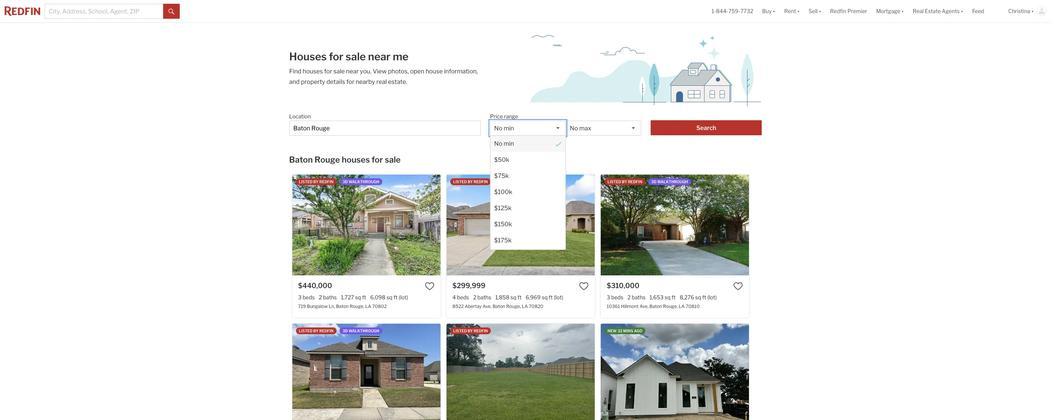 Task type: describe. For each thing, give the bounding box(es) containing it.
▾ for rent ▾
[[797, 8, 800, 14]]

houses
[[289, 50, 327, 63]]

$100k
[[494, 189, 512, 196]]

for up details
[[324, 68, 332, 75]]

1,858 sq ft
[[495, 294, 522, 301]]

1,727
[[341, 294, 354, 301]]

844-
[[716, 8, 728, 14]]

3d for $310,000
[[651, 180, 657, 184]]

list box containing no min
[[490, 121, 566, 265]]

2 photo of 10361 hillmont ave, baton rouge, la 70810 image from the left
[[749, 175, 897, 276]]

listed by redfin for $299,999
[[453, 180, 488, 184]]

ln,
[[329, 304, 335, 310]]

1 horizontal spatial near
[[368, 50, 391, 63]]

ft for 1,858 sq ft
[[518, 294, 522, 301]]

3d walkthrough for $310,000
[[651, 180, 688, 184]]

sell ▾ button
[[809, 0, 821, 23]]

1 photo of 10361 hillmont ave, baton rouge, la 70810 image from the left
[[601, 175, 749, 276]]

favorite button checkbox for $310,000
[[733, 282, 743, 291]]

City, Address, School, Agent, ZIP search field
[[289, 121, 481, 136]]

photos,
[[388, 68, 409, 75]]

0 horizontal spatial sale
[[334, 68, 345, 75]]

by for $440,000
[[313, 180, 319, 184]]

new 32 mins ago
[[608, 329, 642, 334]]

submit search image
[[168, 9, 174, 15]]

ago
[[634, 329, 642, 334]]

houses for sale near me
[[289, 50, 409, 63]]

baton for $299,999
[[493, 304, 505, 310]]

rent
[[784, 8, 796, 14]]

mins
[[623, 329, 633, 334]]

$310,000
[[607, 282, 639, 290]]

price
[[490, 113, 503, 120]]

search
[[696, 125, 716, 132]]

find
[[289, 68, 301, 75]]

rent ▾ button
[[780, 0, 804, 23]]

premier
[[847, 8, 867, 14]]

range
[[504, 113, 518, 120]]

for inside view photos, open house information, and property details for nearby real estate.
[[346, 78, 354, 86]]

hillmont
[[621, 304, 639, 310]]

$299,999
[[452, 282, 485, 290]]

baton rouge houses for sale
[[289, 155, 401, 165]]

mortgage ▾
[[876, 8, 904, 14]]

sq for 8,276
[[695, 294, 701, 301]]

1,727 sq ft
[[341, 294, 366, 301]]

$150k
[[494, 221, 512, 228]]

2 baths for $310,000
[[627, 294, 646, 301]]

you.
[[360, 68, 371, 75]]

baton left rouge
[[289, 155, 313, 165]]

▾ for sell ▾
[[819, 8, 821, 14]]

6,969 sq ft (lot)
[[526, 294, 563, 301]]

2 for $299,999
[[473, 294, 476, 301]]

estate.
[[388, 78, 407, 86]]

City, Address, School, Agent, ZIP search field
[[45, 4, 163, 19]]

▾ for mortgage ▾
[[901, 8, 904, 14]]

feed
[[972, 8, 984, 14]]

2 photo of 9550 w inniswold rd, baton rouge, la 70809 image from the left
[[595, 324, 743, 421]]

beds for $440,000
[[303, 294, 315, 301]]

10361
[[607, 304, 620, 310]]

1-
[[712, 8, 716, 14]]

719
[[298, 304, 306, 310]]

2 photo of 8522 abertay ave, baton rouge, la 70820 image from the left
[[595, 175, 743, 276]]

by for $299,999
[[468, 180, 473, 184]]

price range
[[490, 113, 518, 120]]

8,276 sq ft (lot)
[[680, 294, 717, 301]]

baths for $440,000
[[323, 294, 337, 301]]

listed for $440,000
[[299, 180, 313, 184]]

abertay
[[465, 304, 482, 310]]

ft for 6,098 sq ft (lot)
[[394, 294, 398, 301]]

and
[[289, 78, 300, 86]]

3d walkthrough for $299,999
[[497, 180, 534, 184]]

rent ▾ button
[[784, 0, 800, 23]]

719 bungalow ln, baton rouge, la 70802
[[298, 304, 387, 310]]

8522 abertay ave, baton rouge, la 70820
[[452, 304, 543, 310]]

6,098
[[370, 294, 385, 301]]

rouge, for $310,000
[[663, 304, 678, 310]]

1,858
[[495, 294, 509, 301]]

1 no min from the top
[[494, 125, 514, 132]]

favorite button checkbox
[[579, 282, 589, 291]]

$75k
[[494, 173, 509, 180]]

sell
[[809, 8, 818, 14]]

$125k
[[494, 205, 512, 212]]

70810
[[686, 304, 700, 310]]

▾ for christina ▾
[[1031, 8, 1034, 14]]

759-
[[728, 8, 740, 14]]

buy
[[762, 8, 772, 14]]

6,969
[[526, 294, 541, 301]]

2 baths for $440,000
[[319, 294, 337, 301]]

rouge, for $299,999
[[506, 304, 521, 310]]

redfin for $299,999
[[474, 180, 488, 184]]

nearby
[[356, 78, 375, 86]]

max
[[579, 125, 591, 132]]

real estate agents ▾
[[913, 8, 963, 14]]

no min element
[[490, 136, 565, 152]]

ave, for $299,999
[[483, 304, 492, 310]]

agents
[[942, 8, 960, 14]]

favorite button image
[[733, 282, 743, 291]]

redfin for $440,000
[[319, 180, 334, 184]]

redfin premier button
[[826, 0, 872, 23]]

la for $440,000
[[365, 304, 371, 310]]

sq for 6,098
[[387, 294, 392, 301]]

▾ for buy ▾
[[773, 8, 775, 14]]

ft for 8,276 sq ft (lot)
[[702, 294, 706, 301]]

10361 hillmont ave, baton rouge, la 70810
[[607, 304, 700, 310]]

$440,000
[[298, 282, 332, 290]]

mortgage ▾ button
[[872, 0, 908, 23]]

real
[[376, 78, 387, 86]]

bungalow
[[307, 304, 328, 310]]

buy ▾ button
[[762, 0, 775, 23]]

information,
[[444, 68, 478, 75]]

no inside dialog
[[494, 140, 502, 147]]

ave, for $310,000
[[640, 304, 649, 310]]

sq for 1,727
[[355, 294, 361, 301]]

2 vertical spatial sale
[[385, 155, 401, 165]]

by for $310,000
[[622, 180, 627, 184]]

3 beds for $310,000
[[607, 294, 623, 301]]

view photos, open house information, and property details for nearby real estate.
[[289, 68, 478, 86]]

3d walkthrough for $440,000
[[343, 180, 379, 184]]

4 beds
[[452, 294, 469, 301]]

redfin premier
[[830, 8, 867, 14]]

$50k
[[494, 156, 509, 164]]

estate
[[925, 8, 941, 14]]

no max
[[570, 125, 591, 132]]

for up "find houses for sale near you."
[[329, 50, 343, 63]]

rent ▾
[[784, 8, 800, 14]]



Task type: locate. For each thing, give the bounding box(es) containing it.
real estate agents ▾ link
[[913, 0, 963, 23]]

0 horizontal spatial 2
[[319, 294, 322, 301]]

1 vertical spatial near
[[346, 68, 359, 75]]

near
[[368, 50, 391, 63], [346, 68, 359, 75]]

5 ft from the left
[[672, 294, 676, 301]]

baths up ln, on the bottom
[[323, 294, 337, 301]]

rouge, for $440,000
[[350, 304, 364, 310]]

0 vertical spatial no min
[[494, 125, 514, 132]]

ft left 6,098
[[362, 294, 366, 301]]

4 sq from the left
[[542, 294, 548, 301]]

sale up details
[[334, 68, 345, 75]]

baths up hillmont
[[632, 294, 646, 301]]

2 ft from the left
[[394, 294, 398, 301]]

favorite button checkbox
[[425, 282, 434, 291], [733, 282, 743, 291]]

sq right 6,098
[[387, 294, 392, 301]]

beds for $299,999
[[457, 294, 469, 301]]

ft right "8,276"
[[702, 294, 706, 301]]

2 horizontal spatial (lot)
[[707, 294, 717, 301]]

new
[[608, 329, 617, 334]]

no down price
[[494, 125, 502, 132]]

3 2 from the left
[[627, 294, 631, 301]]

ft for 6,969 sq ft (lot)
[[549, 294, 553, 301]]

walkthrough
[[349, 180, 379, 184], [503, 180, 534, 184], [657, 180, 688, 184], [349, 329, 379, 334]]

2 baths from the left
[[477, 294, 491, 301]]

3 baths from the left
[[632, 294, 646, 301]]

2 baths for $299,999
[[473, 294, 491, 301]]

1 horizontal spatial sale
[[346, 50, 366, 63]]

2 beds from the left
[[457, 294, 469, 301]]

sq for 1,858
[[511, 294, 516, 301]]

baton down 1,858
[[493, 304, 505, 310]]

1 favorite button image from the left
[[425, 282, 434, 291]]

sq for 1,653
[[665, 294, 671, 301]]

▾ inside dropdown button
[[961, 8, 963, 14]]

1 horizontal spatial 2
[[473, 294, 476, 301]]

3
[[298, 294, 302, 301], [607, 294, 610, 301]]

0 horizontal spatial near
[[346, 68, 359, 75]]

for down city, address, school, agent, zip search field
[[372, 155, 383, 165]]

la down "8,276"
[[679, 304, 685, 310]]

1 vertical spatial sale
[[334, 68, 345, 75]]

baton for $310,000
[[650, 304, 662, 310]]

ft
[[362, 294, 366, 301], [394, 294, 398, 301], [518, 294, 522, 301], [549, 294, 553, 301], [672, 294, 676, 301], [702, 294, 706, 301]]

8522
[[452, 304, 464, 310]]

1 photo of 1235 meridian dr, baton rouge, la 70820 image from the left
[[292, 324, 440, 421]]

open
[[410, 68, 424, 75]]

ft for 1,653 sq ft
[[672, 294, 676, 301]]

find houses for sale near you.
[[289, 68, 373, 75]]

1 photo of 6656 silver oak dr, baton rouge, la 70817 image from the left
[[601, 324, 749, 421]]

1,653
[[650, 294, 664, 301]]

min inside the no min element
[[504, 140, 514, 147]]

1 horizontal spatial beds
[[457, 294, 469, 301]]

3 ft from the left
[[518, 294, 522, 301]]

photo of 10361 hillmont ave, baton rouge, la 70810 image
[[601, 175, 749, 276], [749, 175, 897, 276]]

listed by redfin
[[299, 180, 334, 184], [453, 180, 488, 184], [608, 180, 642, 184], [299, 329, 334, 334], [453, 329, 488, 334]]

ft left "8,276"
[[672, 294, 676, 301]]

1 3 from the left
[[298, 294, 302, 301]]

0 horizontal spatial 2 baths
[[319, 294, 337, 301]]

0 horizontal spatial ave,
[[483, 304, 492, 310]]

0 vertical spatial sale
[[346, 50, 366, 63]]

property
[[301, 78, 325, 86]]

3 up 719
[[298, 294, 302, 301]]

1 photo of 719 bungalow ln, baton rouge, la 70802 image from the left
[[292, 175, 440, 276]]

70802
[[372, 304, 387, 310]]

1 ft from the left
[[362, 294, 366, 301]]

3 beds
[[298, 294, 315, 301], [607, 294, 623, 301]]

2 no min from the top
[[494, 140, 514, 147]]

dialog
[[490, 135, 566, 265]]

sq right 1,653
[[665, 294, 671, 301]]

1 horizontal spatial rouge,
[[506, 304, 521, 310]]

baths for $310,000
[[632, 294, 646, 301]]

7732
[[740, 8, 753, 14]]

0 vertical spatial houses
[[303, 68, 323, 75]]

1 horizontal spatial houses
[[342, 155, 370, 165]]

baths up abertay
[[477, 294, 491, 301]]

2 horizontal spatial 2 baths
[[627, 294, 646, 301]]

2 baths
[[319, 294, 337, 301], [473, 294, 491, 301], [627, 294, 646, 301]]

view
[[373, 68, 387, 75]]

0 horizontal spatial 3 beds
[[298, 294, 315, 301]]

▾ right christina
[[1031, 8, 1034, 14]]

2 min from the top
[[504, 140, 514, 147]]

1 horizontal spatial ave,
[[640, 304, 649, 310]]

▾ right "agents"
[[961, 8, 963, 14]]

0 horizontal spatial (lot)
[[399, 294, 408, 301]]

search button
[[651, 120, 762, 135]]

3 sq from the left
[[511, 294, 516, 301]]

walkthrough for $310,000
[[657, 180, 688, 184]]

6 ▾ from the left
[[1031, 8, 1034, 14]]

3d walkthrough
[[343, 180, 379, 184], [497, 180, 534, 184], [651, 180, 688, 184], [343, 329, 379, 334]]

photo of 6656 silver oak dr, baton rouge, la 70817 image
[[601, 324, 749, 421], [749, 324, 897, 421]]

no min up $50k
[[494, 140, 514, 147]]

3 for $440,000
[[298, 294, 302, 301]]

1 sq from the left
[[355, 294, 361, 301]]

sale
[[346, 50, 366, 63], [334, 68, 345, 75], [385, 155, 401, 165]]

2 photo of 6656 silver oak dr, baton rouge, la 70817 image from the left
[[749, 324, 897, 421]]

sell ▾
[[809, 8, 821, 14]]

0 horizontal spatial baths
[[323, 294, 337, 301]]

baton right ln, on the bottom
[[336, 304, 349, 310]]

1 photo of 8522 abertay ave, baton rouge, la 70820 image from the left
[[446, 175, 595, 276]]

rouge,
[[350, 304, 364, 310], [506, 304, 521, 310], [663, 304, 678, 310]]

real
[[913, 8, 924, 14]]

2 2 from the left
[[473, 294, 476, 301]]

(lot) right "8,276"
[[707, 294, 717, 301]]

1 3 beds from the left
[[298, 294, 315, 301]]

70820
[[529, 304, 543, 310]]

listed for $310,000
[[608, 180, 621, 184]]

1 horizontal spatial 3
[[607, 294, 610, 301]]

(lot) for $299,999
[[554, 294, 563, 301]]

2 for $310,000
[[627, 294, 631, 301]]

sq
[[355, 294, 361, 301], [387, 294, 392, 301], [511, 294, 516, 301], [542, 294, 548, 301], [665, 294, 671, 301], [695, 294, 701, 301]]

redfin for $310,000
[[628, 180, 642, 184]]

listed by redfin for $310,000
[[608, 180, 642, 184]]

min down range
[[504, 125, 514, 132]]

no left max
[[570, 125, 578, 132]]

dialog containing no min
[[490, 135, 566, 265]]

3 2 baths from the left
[[627, 294, 646, 301]]

1 ▾ from the left
[[773, 8, 775, 14]]

3d
[[343, 180, 348, 184], [497, 180, 502, 184], [651, 180, 657, 184], [343, 329, 348, 334]]

2 up hillmont
[[627, 294, 631, 301]]

(lot) for $310,000
[[707, 294, 717, 301]]

house
[[426, 68, 443, 75]]

no
[[494, 125, 502, 132], [570, 125, 578, 132], [494, 140, 502, 147]]

3 beds from the left
[[611, 294, 623, 301]]

baton
[[289, 155, 313, 165], [336, 304, 349, 310], [493, 304, 505, 310], [650, 304, 662, 310]]

2 favorite button checkbox from the left
[[733, 282, 743, 291]]

1 vertical spatial min
[[504, 140, 514, 147]]

1 horizontal spatial 2 baths
[[473, 294, 491, 301]]

houses up property
[[303, 68, 323, 75]]

real estate agents ▾ button
[[908, 0, 968, 23]]

6 ft from the left
[[702, 294, 706, 301]]

houses
[[303, 68, 323, 75], [342, 155, 370, 165]]

0 horizontal spatial 3
[[298, 294, 302, 301]]

32
[[618, 329, 622, 334]]

for right details
[[346, 78, 354, 86]]

8,276
[[680, 294, 694, 301]]

la left '70820' on the right of the page
[[522, 304, 528, 310]]

3 la from the left
[[679, 304, 685, 310]]

▾ right rent at right
[[797, 8, 800, 14]]

1 2 from the left
[[319, 294, 322, 301]]

la for $299,999
[[522, 304, 528, 310]]

buy ▾ button
[[758, 0, 780, 23]]

sale up you. in the top left of the page
[[346, 50, 366, 63]]

1 horizontal spatial baths
[[477, 294, 491, 301]]

▾ right buy
[[773, 8, 775, 14]]

2 horizontal spatial la
[[679, 304, 685, 310]]

houses right rouge
[[342, 155, 370, 165]]

1 baths from the left
[[323, 294, 337, 301]]

1 photo of 9550 w inniswold rd, baton rouge, la 70809 image from the left
[[446, 324, 595, 421]]

3 beds up the 10361
[[607, 294, 623, 301]]

la left 70802
[[365, 304, 371, 310]]

sq right 6,969 in the bottom of the page
[[542, 294, 548, 301]]

2 baths up ln, on the bottom
[[319, 294, 337, 301]]

ft for 1,727 sq ft
[[362, 294, 366, 301]]

0 horizontal spatial rouge,
[[350, 304, 364, 310]]

1 horizontal spatial 3 beds
[[607, 294, 623, 301]]

for
[[329, 50, 343, 63], [324, 68, 332, 75], [346, 78, 354, 86], [372, 155, 383, 165]]

photo of 1235 meridian dr, baton rouge, la 70820 image
[[292, 324, 440, 421], [440, 324, 589, 421]]

1 (lot) from the left
[[399, 294, 408, 301]]

beds for $310,000
[[611, 294, 623, 301]]

1 rouge, from the left
[[350, 304, 364, 310]]

(lot) for $440,000
[[399, 294, 408, 301]]

2 up bungalow
[[319, 294, 322, 301]]

0 horizontal spatial la
[[365, 304, 371, 310]]

3 beds up 719
[[298, 294, 315, 301]]

list box
[[490, 121, 566, 265]]

1 horizontal spatial favorite button checkbox
[[733, 282, 743, 291]]

2 ▾ from the left
[[797, 8, 800, 14]]

2 3 beds from the left
[[607, 294, 623, 301]]

0 horizontal spatial houses
[[303, 68, 323, 75]]

no min down price range
[[494, 125, 514, 132]]

$200k image
[[490, 249, 565, 265]]

christina
[[1008, 8, 1030, 14]]

3 for $310,000
[[607, 294, 610, 301]]

sq up 70810
[[695, 294, 701, 301]]

favorite button image
[[425, 282, 434, 291], [579, 282, 589, 291]]

1 vertical spatial houses
[[342, 155, 370, 165]]

favorite button image for $440,000
[[425, 282, 434, 291]]

2 baths up hillmont
[[627, 294, 646, 301]]

near left you. in the top left of the page
[[346, 68, 359, 75]]

2 horizontal spatial beds
[[611, 294, 623, 301]]

mortgage ▾ button
[[876, 0, 904, 23]]

2 rouge, from the left
[[506, 304, 521, 310]]

2 photo of 719 bungalow ln, baton rouge, la 70802 image from the left
[[440, 175, 589, 276]]

2 (lot) from the left
[[554, 294, 563, 301]]

1 2 baths from the left
[[319, 294, 337, 301]]

2
[[319, 294, 322, 301], [473, 294, 476, 301], [627, 294, 631, 301]]

3 ▾ from the left
[[819, 8, 821, 14]]

sale down city, address, school, agent, zip search field
[[385, 155, 401, 165]]

3 beds for $440,000
[[298, 294, 315, 301]]

▾ right the mortgage
[[901, 8, 904, 14]]

sq right 1,858
[[511, 294, 516, 301]]

listed by redfin for $440,000
[[299, 180, 334, 184]]

1 beds from the left
[[303, 294, 315, 301]]

3d for $440,000
[[343, 180, 348, 184]]

sq right 1,727
[[355, 294, 361, 301]]

1 vertical spatial no min
[[494, 140, 514, 147]]

me
[[393, 50, 409, 63]]

rouge, down 1,858 sq ft
[[506, 304, 521, 310]]

ave, right abertay
[[483, 304, 492, 310]]

baton for $440,000
[[336, 304, 349, 310]]

2 sq from the left
[[387, 294, 392, 301]]

2 horizontal spatial baths
[[632, 294, 646, 301]]

$175k
[[494, 237, 512, 244]]

2 ave, from the left
[[640, 304, 649, 310]]

3d for $299,999
[[497, 180, 502, 184]]

2 horizontal spatial 2
[[627, 294, 631, 301]]

baton down 1,653
[[650, 304, 662, 310]]

listed for $299,999
[[453, 180, 467, 184]]

0 horizontal spatial favorite button image
[[425, 282, 434, 291]]

baths for $299,999
[[477, 294, 491, 301]]

ave, right hillmont
[[640, 304, 649, 310]]

feed button
[[968, 0, 1004, 23]]

2 for $440,000
[[319, 294, 322, 301]]

min up $50k
[[504, 140, 514, 147]]

5 sq from the left
[[665, 294, 671, 301]]

2 baths up abertay
[[473, 294, 491, 301]]

sq for 6,969
[[542, 294, 548, 301]]

1-844-759-7732 link
[[712, 8, 753, 14]]

buy ▾
[[762, 8, 775, 14]]

1-844-759-7732
[[712, 8, 753, 14]]

4 ▾ from the left
[[901, 8, 904, 14]]

no min
[[494, 125, 514, 132], [494, 140, 514, 147]]

ft right 6,969 in the bottom of the page
[[549, 294, 553, 301]]

2 horizontal spatial rouge,
[[663, 304, 678, 310]]

by
[[313, 180, 319, 184], [468, 180, 473, 184], [622, 180, 627, 184], [313, 329, 319, 334], [468, 329, 473, 334]]

near up view
[[368, 50, 391, 63]]

photo of 719 bungalow ln, baton rouge, la 70802 image
[[292, 175, 440, 276], [440, 175, 589, 276]]

beds up the 10361
[[611, 294, 623, 301]]

rouge
[[315, 155, 340, 165]]

1 favorite button checkbox from the left
[[425, 282, 434, 291]]

location
[[289, 113, 311, 120]]

ave,
[[483, 304, 492, 310], [640, 304, 649, 310]]

ft right 6,098
[[394, 294, 398, 301]]

0 vertical spatial near
[[368, 50, 391, 63]]

1 ave, from the left
[[483, 304, 492, 310]]

1 la from the left
[[365, 304, 371, 310]]

baths
[[323, 294, 337, 301], [477, 294, 491, 301], [632, 294, 646, 301]]

1 horizontal spatial (lot)
[[554, 294, 563, 301]]

walkthrough for $299,999
[[503, 180, 534, 184]]

no up $50k
[[494, 140, 502, 147]]

0 horizontal spatial beds
[[303, 294, 315, 301]]

beds right 4
[[457, 294, 469, 301]]

2 horizontal spatial sale
[[385, 155, 401, 165]]

3 rouge, from the left
[[663, 304, 678, 310]]

beds up 719
[[303, 294, 315, 301]]

mortgage
[[876, 8, 900, 14]]

walkthrough for $440,000
[[349, 180, 379, 184]]

2 favorite button image from the left
[[579, 282, 589, 291]]

2 la from the left
[[522, 304, 528, 310]]

2 2 baths from the left
[[473, 294, 491, 301]]

la for $310,000
[[679, 304, 685, 310]]

▾ right sell at the right top
[[819, 8, 821, 14]]

ft left 6,969 in the bottom of the page
[[518, 294, 522, 301]]

3 up the 10361
[[607, 294, 610, 301]]

4
[[452, 294, 456, 301]]

1 horizontal spatial favorite button image
[[579, 282, 589, 291]]

(lot) right 6,969 in the bottom of the page
[[554, 294, 563, 301]]

rouge, down 1,653 sq ft
[[663, 304, 678, 310]]

2 up abertay
[[473, 294, 476, 301]]

2 photo of 1235 meridian dr, baton rouge, la 70820 image from the left
[[440, 324, 589, 421]]

2 3 from the left
[[607, 294, 610, 301]]

5 ▾ from the left
[[961, 8, 963, 14]]

3 (lot) from the left
[[707, 294, 717, 301]]

favorite button image for $299,999
[[579, 282, 589, 291]]

christina ▾
[[1008, 8, 1034, 14]]

photo of 8522 abertay ave, baton rouge, la 70820 image
[[446, 175, 595, 276], [595, 175, 743, 276]]

favorite button checkbox for $440,000
[[425, 282, 434, 291]]

1,653 sq ft
[[650, 294, 676, 301]]

rouge, down 1,727 sq ft at the left
[[350, 304, 364, 310]]

1 horizontal spatial la
[[522, 304, 528, 310]]

listed
[[299, 180, 313, 184], [453, 180, 467, 184], [608, 180, 621, 184], [299, 329, 313, 334], [453, 329, 467, 334]]

beds
[[303, 294, 315, 301], [457, 294, 469, 301], [611, 294, 623, 301]]

photo of 9550 w inniswold rd, baton rouge, la 70809 image
[[446, 324, 595, 421], [595, 324, 743, 421]]

details
[[326, 78, 345, 86]]

redfin
[[830, 8, 846, 14]]

1 min from the top
[[504, 125, 514, 132]]

4 ft from the left
[[549, 294, 553, 301]]

6 sq from the left
[[695, 294, 701, 301]]

0 horizontal spatial favorite button checkbox
[[425, 282, 434, 291]]

0 vertical spatial min
[[504, 125, 514, 132]]

(lot) right 6,098
[[399, 294, 408, 301]]



Task type: vqa. For each thing, say whether or not it's contained in the screenshot.


